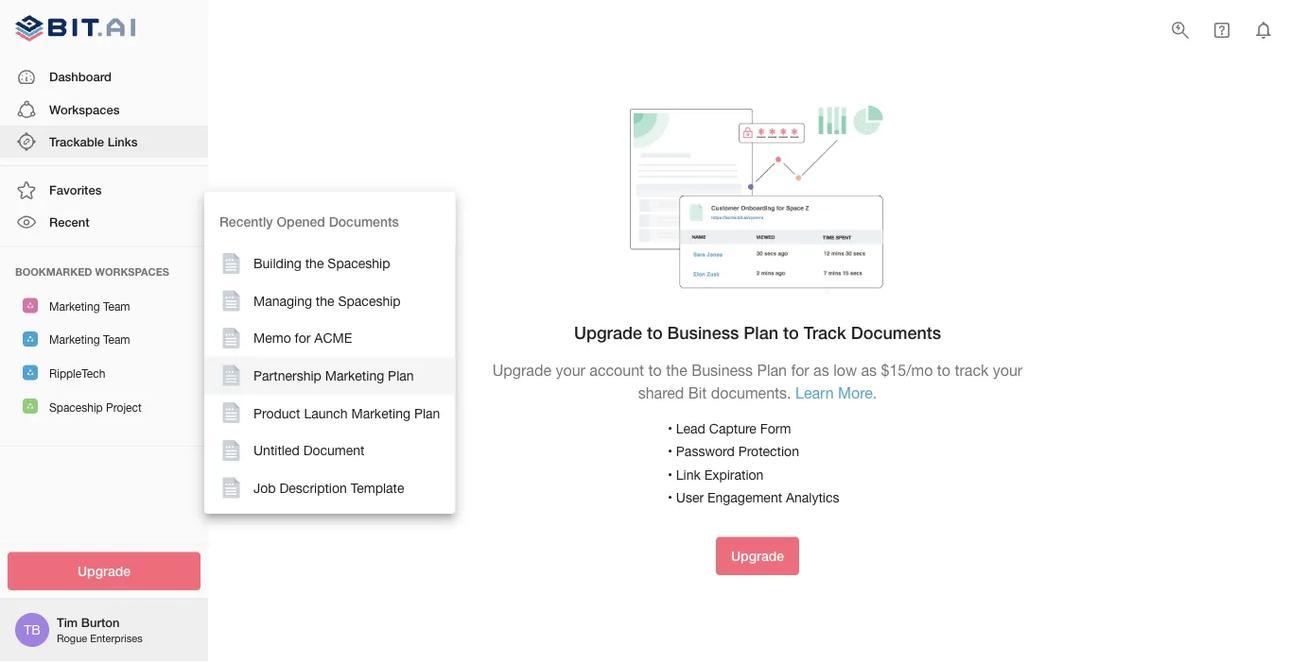 Task type: vqa. For each thing, say whether or not it's contained in the screenshot.
01:16
no



Task type: describe. For each thing, give the bounding box(es) containing it.
spaceship project
[[49, 401, 142, 414]]

building the spaceship menu item
[[204, 245, 455, 282]]

workspaces
[[49, 102, 120, 117]]

building
[[253, 256, 302, 271]]

partnership
[[253, 368, 321, 384]]

memo
[[253, 331, 291, 346]]

job description template menu item
[[204, 470, 455, 507]]

shared
[[638, 384, 684, 402]]

2 team from the top
[[103, 334, 130, 347]]

product launch marketing plan
[[253, 406, 440, 421]]

the for managing
[[316, 293, 334, 309]]

1 your from the left
[[556, 362, 585, 380]]

recent button
[[0, 207, 208, 239]]

rippletech
[[49, 367, 105, 380]]

learn more.
[[795, 384, 877, 402]]

1 horizontal spatial upgrade button
[[716, 538, 799, 576]]

learn more. link
[[795, 384, 877, 402]]

document
[[303, 443, 365, 459]]

4 • from the top
[[668, 490, 672, 506]]

managing the spaceship
[[253, 293, 401, 309]]

launch
[[304, 406, 348, 421]]

marketing up product launch marketing plan
[[325, 368, 384, 384]]

project
[[106, 401, 142, 414]]

the for building
[[305, 256, 324, 271]]

untitled document menu item
[[204, 432, 455, 470]]

upgrade to business plan to track documents
[[574, 323, 941, 343]]

opened
[[277, 214, 325, 230]]

tim
[[57, 616, 78, 631]]

3 • from the top
[[668, 467, 672, 483]]

upgrade your account to the business plan for as low as $15/mo to track your shared bit documents.
[[493, 362, 1023, 402]]

for inside menu item
[[295, 331, 311, 346]]

link
[[676, 467, 701, 483]]

workspaces button
[[0, 93, 208, 126]]

user
[[676, 490, 704, 506]]

template
[[351, 481, 404, 496]]

recent
[[49, 215, 89, 230]]

job
[[253, 481, 276, 496]]

learn
[[795, 384, 834, 402]]

bookmarked workspaces
[[15, 266, 169, 278]]

spaceship inside button
[[49, 401, 103, 414]]

marketing down the bookmarked workspaces
[[49, 300, 100, 313]]

2 • from the top
[[668, 444, 672, 460]]

• lead capture form • password protection • link expiration • user engagement analytics
[[668, 421, 839, 506]]

tim burton rogue enterprises
[[57, 616, 142, 645]]

the inside "upgrade your account to the business plan for as low as $15/mo to track your shared bit documents."
[[666, 362, 687, 380]]

bit
[[688, 384, 707, 402]]

plan inside "upgrade your account to the business plan for as low as $15/mo to track your shared bit documents."
[[757, 362, 787, 380]]

account
[[590, 362, 644, 380]]

documents inside menu
[[329, 214, 399, 230]]

2 marketing team button from the top
[[0, 323, 208, 356]]

spaceship for managing the spaceship
[[338, 293, 401, 309]]

1 • from the top
[[668, 421, 672, 437]]

spaceship project button
[[0, 390, 208, 424]]

partnership marketing plan
[[253, 368, 414, 384]]

marketing team for second marketing team button from the top
[[49, 334, 130, 347]]

trackable links button
[[0, 126, 208, 158]]



Task type: locate. For each thing, give the bounding box(es) containing it.
marketing team button
[[0, 289, 208, 323], [0, 323, 208, 356]]

1 marketing team button from the top
[[0, 289, 208, 323]]

1 horizontal spatial as
[[861, 362, 877, 380]]

team down workspaces
[[103, 300, 130, 313]]

analytics
[[786, 490, 839, 506]]

form
[[760, 421, 791, 437]]

partnership marketing plan link
[[204, 357, 455, 395]]

protection
[[738, 444, 799, 460]]

memo for acme
[[253, 331, 352, 346]]

lead
[[676, 421, 705, 437]]

your left account
[[556, 362, 585, 380]]

your
[[556, 362, 585, 380], [993, 362, 1023, 380]]

1 vertical spatial the
[[316, 293, 334, 309]]

0 vertical spatial team
[[103, 300, 130, 313]]

upgrade
[[574, 323, 642, 343], [493, 362, 551, 380], [731, 549, 784, 565], [78, 564, 131, 580]]

engagement
[[707, 490, 782, 506]]

plan
[[744, 323, 778, 343], [757, 362, 787, 380], [388, 368, 414, 384], [414, 406, 440, 421]]

untitled document
[[253, 443, 365, 459]]

marketing team down the bookmarked workspaces
[[49, 300, 130, 313]]

1 as from the left
[[813, 362, 829, 380]]

description
[[279, 481, 347, 496]]

1 vertical spatial marketing team
[[49, 334, 130, 347]]

more.
[[838, 384, 877, 402]]

marketing team up rippletech
[[49, 334, 130, 347]]

1 vertical spatial for
[[791, 362, 809, 380]]

password
[[676, 444, 735, 460]]

favorites button
[[0, 174, 208, 207]]

menu
[[204, 192, 455, 515]]

product
[[253, 406, 300, 421]]

2 as from the left
[[861, 362, 877, 380]]

tb
[[24, 623, 40, 638]]

0 vertical spatial business
[[667, 323, 739, 343]]

spaceship
[[328, 256, 390, 271], [338, 293, 401, 309], [49, 401, 103, 414]]

1 horizontal spatial your
[[993, 362, 1023, 380]]

for up the learn
[[791, 362, 809, 380]]

2 your from the left
[[993, 362, 1023, 380]]

capture
[[709, 421, 756, 437]]

recently
[[219, 214, 273, 230]]

the right building
[[305, 256, 324, 271]]

$15/mo
[[881, 362, 933, 380]]

• left "lead"
[[668, 421, 672, 437]]

spaceship down rippletech
[[49, 401, 103, 414]]

trackable links
[[49, 134, 138, 149]]

business inside "upgrade your account to the business plan for as low as $15/mo to track your shared bit documents."
[[692, 362, 753, 380]]

to
[[647, 323, 663, 343], [783, 323, 799, 343], [648, 362, 662, 380], [937, 362, 951, 380]]

team
[[103, 300, 130, 313], [103, 334, 130, 347]]

1 vertical spatial documents
[[851, 323, 941, 343]]

marketing
[[49, 300, 100, 313], [49, 334, 100, 347], [325, 368, 384, 384], [351, 406, 410, 421]]

dashboard
[[49, 70, 112, 84]]

the
[[305, 256, 324, 271], [316, 293, 334, 309], [666, 362, 687, 380]]

1 vertical spatial spaceship
[[338, 293, 401, 309]]

workspaces
[[95, 266, 169, 278]]

• left the link
[[668, 467, 672, 483]]

•
[[668, 421, 672, 437], [668, 444, 672, 460], [668, 467, 672, 483], [668, 490, 672, 506]]

1 vertical spatial business
[[692, 362, 753, 380]]

enterprises
[[90, 633, 142, 645]]

partnership marketing plan menu item
[[204, 357, 455, 395]]

product launch marketing plan menu item
[[204, 395, 455, 432]]

low
[[833, 362, 857, 380]]

burton
[[81, 616, 120, 631]]

documents
[[329, 214, 399, 230], [851, 323, 941, 343]]

managing
[[253, 293, 312, 309]]

upgrade button
[[716, 538, 799, 576], [8, 553, 200, 591]]

recently opened documents
[[219, 214, 399, 230]]

job description template link
[[204, 470, 455, 507]]

memo for acme link
[[204, 320, 455, 357]]

marketing team button down the bookmarked workspaces
[[0, 289, 208, 323]]

marketing team
[[49, 300, 130, 313], [49, 334, 130, 347]]

documents up the building the spaceship link
[[329, 214, 399, 230]]

track
[[955, 362, 989, 380]]

• left password
[[668, 444, 672, 460]]

managing the spaceship menu item
[[204, 282, 455, 320]]

links
[[108, 134, 138, 149]]

0 vertical spatial the
[[305, 256, 324, 271]]

0 vertical spatial spaceship
[[328, 256, 390, 271]]

upgrade button up burton
[[8, 553, 200, 591]]

untitled
[[253, 443, 300, 459]]

1 horizontal spatial for
[[791, 362, 809, 380]]

as up the learn
[[813, 362, 829, 380]]

2 marketing team from the top
[[49, 334, 130, 347]]

for inside "upgrade your account to the business plan for as low as $15/mo to track your shared bit documents."
[[791, 362, 809, 380]]

marketing up rippletech
[[49, 334, 100, 347]]

for
[[295, 331, 311, 346], [791, 362, 809, 380]]

expiration
[[704, 467, 764, 483]]

2 vertical spatial the
[[666, 362, 687, 380]]

rippletech button
[[0, 356, 208, 390]]

rogue
[[57, 633, 87, 645]]

product launch marketing plan link
[[204, 395, 455, 432]]

the up shared on the bottom
[[666, 362, 687, 380]]

as
[[813, 362, 829, 380], [861, 362, 877, 380]]

menu containing recently opened documents
[[204, 192, 455, 515]]

untitled document link
[[204, 432, 455, 470]]

0 horizontal spatial upgrade button
[[8, 553, 200, 591]]

marketing right launch
[[351, 406, 410, 421]]

building the spaceship link
[[204, 245, 455, 282]]

bookmarked
[[15, 266, 92, 278]]

2 vertical spatial spaceship
[[49, 401, 103, 414]]

acme
[[314, 331, 352, 346]]

spaceship up acme
[[338, 293, 401, 309]]

track
[[804, 323, 846, 343]]

0 horizontal spatial as
[[813, 362, 829, 380]]

upgrade button down engagement
[[716, 538, 799, 576]]

documents.
[[711, 384, 791, 402]]

managing the spaceship link
[[204, 282, 455, 320]]

• left user
[[668, 490, 672, 506]]

1 marketing team from the top
[[49, 300, 130, 313]]

spaceship up managing the spaceship menu item
[[328, 256, 390, 271]]

upgrade inside "upgrade your account to the business plan for as low as $15/mo to track your shared bit documents."
[[493, 362, 551, 380]]

as right low
[[861, 362, 877, 380]]

0 horizontal spatial for
[[295, 331, 311, 346]]

dashboard button
[[0, 61, 208, 93]]

team up the rippletech button
[[103, 334, 130, 347]]

0 horizontal spatial documents
[[329, 214, 399, 230]]

trackable
[[49, 134, 104, 149]]

favorites
[[49, 183, 102, 197]]

documents up $15/mo
[[851, 323, 941, 343]]

1 horizontal spatial documents
[[851, 323, 941, 343]]

0 horizontal spatial your
[[556, 362, 585, 380]]

marketing team button up rippletech
[[0, 323, 208, 356]]

job description template
[[253, 481, 404, 496]]

your right the 'track'
[[993, 362, 1023, 380]]

business
[[667, 323, 739, 343], [692, 362, 753, 380]]

the down building the spaceship
[[316, 293, 334, 309]]

0 vertical spatial documents
[[329, 214, 399, 230]]

marketing team for first marketing team button
[[49, 300, 130, 313]]

building the spaceship
[[253, 256, 390, 271]]

1 vertical spatial team
[[103, 334, 130, 347]]

1 team from the top
[[103, 300, 130, 313]]

spaceship for building the spaceship
[[328, 256, 390, 271]]

memo for acme menu item
[[204, 320, 455, 357]]

for right memo
[[295, 331, 311, 346]]

0 vertical spatial marketing team
[[49, 300, 130, 313]]

0 vertical spatial for
[[295, 331, 311, 346]]



